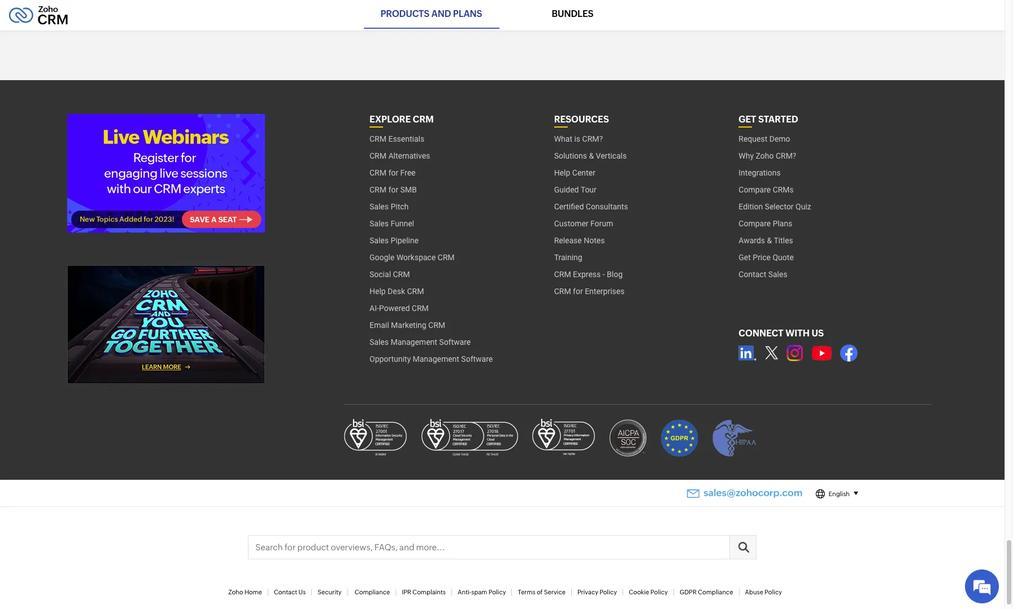 Task type: describe. For each thing, give the bounding box(es) containing it.
release notes link
[[554, 233, 605, 250]]

social crm link
[[370, 266, 410, 283]]

crm for enterprises
[[554, 287, 625, 296]]

cookie policy
[[629, 590, 668, 597]]

of
[[537, 590, 543, 597]]

center
[[572, 169, 596, 178]]

crm alternatives
[[370, 152, 430, 161]]

crm inside email marketing crm link
[[429, 321, 445, 330]]

resources
[[554, 114, 609, 125]]

crm inside ai-powered crm link
[[412, 304, 429, 313]]

sales management software
[[370, 338, 471, 347]]

sales for sales pitch
[[370, 203, 389, 212]]

policy for abuse policy
[[765, 590, 782, 597]]

software for opportunity management software
[[461, 355, 493, 364]]

demo
[[770, 135, 791, 144]]

ipr complaints
[[402, 590, 446, 597]]

compare plans
[[739, 220, 793, 229]]

help for help desk crm
[[370, 287, 386, 296]]

blog
[[607, 270, 623, 279]]

social crm
[[370, 270, 410, 279]]

sales pipeline link
[[370, 233, 419, 250]]

get price quote link
[[739, 250, 794, 266]]

crm inside "google workspace crm" link
[[438, 253, 455, 263]]

crm inside crm essentials link
[[370, 135, 387, 144]]

0 horizontal spatial plans
[[454, 8, 483, 19]]

connect with us
[[739, 329, 824, 339]]

crm inside crm for free link
[[370, 169, 387, 178]]

crm? for what is crm?
[[583, 135, 603, 144]]

crm for free
[[370, 169, 416, 178]]

compare for compare crms
[[739, 186, 771, 195]]

gdpr compliance link
[[680, 590, 733, 597]]

google workspace crm link
[[370, 250, 455, 266]]

policy for privacy policy
[[600, 590, 617, 597]]

started
[[759, 114, 799, 125]]

and
[[432, 8, 452, 19]]

workspace
[[397, 253, 436, 263]]

products and plans
[[381, 8, 483, 19]]

management for sales
[[391, 338, 437, 347]]

contact for contact sales
[[739, 270, 767, 279]]

certified
[[554, 203, 584, 212]]

& for titles
[[767, 237, 772, 246]]

ipr
[[402, 590, 411, 597]]

connect
[[739, 329, 784, 339]]

explore
[[370, 114, 411, 125]]

crm inside the help desk crm link
[[407, 287, 424, 296]]

software for sales management software
[[439, 338, 471, 347]]

sales for sales management software
[[370, 338, 389, 347]]

crm for free link
[[370, 165, 416, 182]]

customer
[[554, 220, 589, 229]]

price
[[753, 253, 771, 263]]

english
[[829, 491, 850, 498]]

privacy
[[578, 590, 599, 597]]

ipr complaints link
[[402, 590, 446, 597]]

crm for smb
[[370, 186, 417, 195]]

consultants
[[586, 203, 628, 212]]

terms of service link
[[518, 590, 566, 597]]

abuse
[[745, 590, 764, 597]]

home
[[245, 590, 262, 597]]

notes
[[584, 237, 605, 246]]

customer forum
[[554, 220, 613, 229]]

crm for enterprises link
[[554, 283, 625, 300]]

anti-
[[458, 590, 472, 597]]

customer forum link
[[554, 216, 613, 233]]

-
[[603, 270, 605, 279]]

Search for product overviews, FAQs, and more... text field
[[249, 537, 756, 560]]

email marketing crm
[[370, 321, 445, 330]]

alternatives
[[389, 152, 430, 161]]

crm? for why zoho crm?
[[776, 152, 797, 161]]

& for verticals
[[589, 152, 594, 161]]

verticals
[[596, 152, 627, 161]]

get started
[[739, 114, 799, 125]]

integrations link
[[739, 165, 781, 182]]

sales funnel link
[[370, 216, 414, 233]]

awards & titles
[[739, 237, 794, 246]]

sales pitch link
[[370, 199, 409, 216]]

contact for contact us
[[274, 590, 297, 597]]

help desk crm link
[[370, 283, 424, 300]]

0 vertical spatial us
[[812, 329, 824, 339]]

request demo link
[[739, 131, 791, 148]]

2 compliance from the left
[[698, 590, 733, 597]]

tour
[[581, 186, 597, 195]]

free
[[400, 169, 416, 178]]

anti-spam policy
[[458, 590, 506, 597]]

sales inside contact sales link
[[769, 270, 788, 279]]

email marketing crm link
[[370, 317, 445, 334]]

crm essentials
[[370, 135, 425, 144]]

terms of service
[[518, 590, 566, 597]]

get price quote
[[739, 253, 794, 263]]

crm express - blog
[[554, 270, 623, 279]]

zoho home
[[228, 590, 262, 597]]

why
[[739, 152, 754, 161]]

titles
[[774, 237, 794, 246]]

awards
[[739, 237, 765, 246]]

crm inside crm for enterprises link
[[554, 287, 571, 296]]

edition selector quiz
[[739, 203, 812, 212]]

compare plans link
[[739, 216, 793, 233]]

guided tour
[[554, 186, 597, 195]]

sales for sales funnel
[[370, 220, 389, 229]]

contact us
[[274, 590, 306, 597]]

quote
[[773, 253, 794, 263]]

abuse policy
[[745, 590, 782, 597]]



Task type: vqa. For each thing, say whether or not it's contained in the screenshot.
Cookie Policy link
yes



Task type: locate. For each thing, give the bounding box(es) containing it.
crm down the explore
[[370, 135, 387, 144]]

crm? inside "link"
[[583, 135, 603, 144]]

sales left pitch on the top of page
[[370, 203, 389, 212]]

0 vertical spatial help
[[554, 169, 571, 178]]

crm right desk
[[407, 287, 424, 296]]

0 vertical spatial contact
[[739, 270, 767, 279]]

0 horizontal spatial help
[[370, 287, 386, 296]]

sales@zohocorp.com
[[704, 488, 803, 499]]

what
[[554, 135, 573, 144]]

0 horizontal spatial &
[[589, 152, 594, 161]]

sales inside "sales pipeline" link
[[370, 237, 389, 246]]

1 horizontal spatial help
[[554, 169, 571, 178]]

request
[[739, 135, 768, 144]]

policy right privacy at the right bottom
[[600, 590, 617, 597]]

crm up crm for smb "link"
[[370, 169, 387, 178]]

sales down sales pitch
[[370, 220, 389, 229]]

0 vertical spatial plans
[[454, 8, 483, 19]]

training link
[[554, 250, 583, 266]]

zoho home link
[[228, 590, 262, 597]]

1 horizontal spatial &
[[767, 237, 772, 246]]

1 horizontal spatial us
[[812, 329, 824, 339]]

compliance left ipr
[[355, 590, 390, 597]]

anti-spam policy link
[[458, 590, 506, 597]]

sales inside sales funnel link
[[370, 220, 389, 229]]

gdpr
[[680, 590, 697, 597]]

contact down 'get'
[[739, 270, 767, 279]]

& up center in the top right of the page
[[589, 152, 594, 161]]

enterprises
[[585, 287, 625, 296]]

help for help center
[[554, 169, 571, 178]]

contact sales
[[739, 270, 788, 279]]

2 policy from the left
[[600, 590, 617, 597]]

plans up titles
[[773, 220, 793, 229]]

1 vertical spatial &
[[767, 237, 772, 246]]

crm inside crm express - blog link
[[554, 270, 571, 279]]

crm up crm for free link
[[370, 152, 387, 161]]

help up guided
[[554, 169, 571, 178]]

security link
[[318, 590, 342, 597]]

google
[[370, 253, 395, 263]]

sales down email
[[370, 338, 389, 347]]

0 vertical spatial &
[[589, 152, 594, 161]]

for for free
[[389, 169, 399, 178]]

crm?
[[583, 135, 603, 144], [776, 152, 797, 161]]

help center link
[[554, 165, 596, 182]]

1 policy from the left
[[489, 590, 506, 597]]

0 vertical spatial management
[[391, 338, 437, 347]]

& inside awards & titles link
[[767, 237, 772, 246]]

get
[[739, 114, 757, 125]]

plans right and
[[454, 8, 483, 19]]

crm up the "help desk crm"
[[393, 270, 410, 279]]

solutions
[[554, 152, 587, 161]]

sales for sales pipeline
[[370, 237, 389, 246]]

1 horizontal spatial crm?
[[776, 152, 797, 161]]

for down express
[[573, 287, 583, 296]]

zoho left home
[[228, 590, 243, 597]]

opportunity management software
[[370, 355, 493, 364]]

guided
[[554, 186, 579, 195]]

sales inside sales management software link
[[370, 338, 389, 347]]

0 horizontal spatial compliance
[[355, 590, 390, 597]]

us
[[812, 329, 824, 339], [299, 590, 306, 597]]

3 policy from the left
[[651, 590, 668, 597]]

policy right spam
[[489, 590, 506, 597]]

compliance
[[355, 590, 390, 597], [698, 590, 733, 597]]

crm? right is
[[583, 135, 603, 144]]

compare up edition
[[739, 186, 771, 195]]

training
[[554, 253, 583, 263]]

crms
[[773, 186, 794, 195]]

whats new in zoho crm 2023 image
[[67, 266, 265, 384]]

zoho down request demo link
[[756, 152, 774, 161]]

guided tour link
[[554, 182, 597, 199]]

crm down training
[[554, 270, 571, 279]]

1 horizontal spatial compliance
[[698, 590, 733, 597]]

for left free
[[389, 169, 399, 178]]

1 vertical spatial compare
[[739, 220, 771, 229]]

request demo
[[739, 135, 791, 144]]

contact sales link
[[739, 266, 788, 283]]

1 vertical spatial management
[[413, 355, 460, 364]]

for left 'smb'
[[389, 186, 399, 195]]

0 horizontal spatial contact
[[274, 590, 297, 597]]

opportunity
[[370, 355, 411, 364]]

crm up sales pitch link at the left top of page
[[370, 186, 387, 195]]

crm inside crm for smb "link"
[[370, 186, 387, 195]]

compare up awards
[[739, 220, 771, 229]]

smb
[[400, 186, 417, 195]]

sales up google
[[370, 237, 389, 246]]

why zoho crm? link
[[739, 148, 797, 165]]

sales down quote
[[769, 270, 788, 279]]

why zoho crm?
[[739, 152, 797, 161]]

express
[[573, 270, 601, 279]]

release
[[554, 237, 582, 246]]

1 vertical spatial contact
[[274, 590, 297, 597]]

sales funnel
[[370, 220, 414, 229]]

2 compare from the top
[[739, 220, 771, 229]]

1 compare from the top
[[739, 186, 771, 195]]

crm inside crm alternatives link
[[370, 152, 387, 161]]

crm for smb link
[[370, 182, 417, 199]]

crm down crm express - blog
[[554, 287, 571, 296]]

certified consultants
[[554, 203, 628, 212]]

sales management software link
[[370, 334, 471, 351]]

for for enterprises
[[573, 287, 583, 296]]

complaints
[[413, 590, 446, 597]]

4 policy from the left
[[765, 590, 782, 597]]

help down social
[[370, 287, 386, 296]]

0 horizontal spatial zoho
[[228, 590, 243, 597]]

0 vertical spatial for
[[389, 169, 399, 178]]

0 horizontal spatial us
[[299, 590, 306, 597]]

pitch
[[391, 203, 409, 212]]

0 vertical spatial crm?
[[583, 135, 603, 144]]

management for opportunity
[[413, 355, 460, 364]]

& left titles
[[767, 237, 772, 246]]

management down marketing
[[391, 338, 437, 347]]

1 vertical spatial zoho
[[228, 590, 243, 597]]

crm up the essentials
[[413, 114, 434, 125]]

crm inside the social crm link
[[393, 270, 410, 279]]

0 vertical spatial compare
[[739, 186, 771, 195]]

help center
[[554, 169, 596, 178]]

compare crms
[[739, 186, 794, 195]]

ai-powered crm
[[370, 304, 429, 313]]

for for smb
[[389, 186, 399, 195]]

1 vertical spatial software
[[461, 355, 493, 364]]

essentials
[[389, 135, 425, 144]]

crm
[[413, 114, 434, 125], [370, 135, 387, 144], [370, 152, 387, 161], [370, 169, 387, 178], [370, 186, 387, 195], [438, 253, 455, 263], [393, 270, 410, 279], [554, 270, 571, 279], [407, 287, 424, 296], [554, 287, 571, 296], [412, 304, 429, 313], [429, 321, 445, 330]]

1 vertical spatial plans
[[773, 220, 793, 229]]

policy for cookie policy
[[651, 590, 668, 597]]

forum
[[591, 220, 613, 229]]

1 compliance from the left
[[355, 590, 390, 597]]

crm express - blog link
[[554, 266, 623, 283]]

sales inside sales pitch link
[[370, 203, 389, 212]]

crm up the sales management software
[[429, 321, 445, 330]]

marketing
[[391, 321, 427, 330]]

help inside "link"
[[554, 169, 571, 178]]

contact right home
[[274, 590, 297, 597]]

1 vertical spatial crm?
[[776, 152, 797, 161]]

opportunity management software link
[[370, 351, 493, 368]]

1 vertical spatial us
[[299, 590, 306, 597]]

sales pipeline
[[370, 237, 419, 246]]

crm essentials link
[[370, 131, 425, 148]]

for
[[389, 169, 399, 178], [389, 186, 399, 195], [573, 287, 583, 296]]

awards & titles link
[[739, 233, 794, 250]]

zoho crm logo image
[[8, 3, 68, 28]]

google workspace crm
[[370, 253, 455, 263]]

zoho crm live webinars 2023 footer image
[[67, 114, 265, 233]]

funnel
[[391, 220, 414, 229]]

products
[[381, 8, 430, 19]]

2 vertical spatial for
[[573, 287, 583, 296]]

0 vertical spatial software
[[439, 338, 471, 347]]

spam
[[472, 590, 488, 597]]

contact us link
[[274, 590, 306, 597]]

what is crm? link
[[554, 131, 603, 148]]

& inside solutions & verticals link
[[589, 152, 594, 161]]

certified consultants link
[[554, 199, 628, 216]]

policy right abuse at the bottom of the page
[[765, 590, 782, 597]]

0 vertical spatial zoho
[[756, 152, 774, 161]]

what is crm?
[[554, 135, 603, 144]]

selector
[[765, 203, 794, 212]]

0 horizontal spatial crm?
[[583, 135, 603, 144]]

policy right 'cookie'
[[651, 590, 668, 597]]

crm up marketing
[[412, 304, 429, 313]]

1 horizontal spatial zoho
[[756, 152, 774, 161]]

gdpr compliance
[[680, 590, 733, 597]]

1 horizontal spatial plans
[[773, 220, 793, 229]]

us left security
[[299, 590, 306, 597]]

for inside "link"
[[389, 186, 399, 195]]

1 vertical spatial help
[[370, 287, 386, 296]]

pipeline
[[391, 237, 419, 246]]

management down sales management software link
[[413, 355, 460, 364]]

us right with
[[812, 329, 824, 339]]

ai-
[[370, 304, 379, 313]]

crm right workspace
[[438, 253, 455, 263]]

crm? down demo
[[776, 152, 797, 161]]

zoho
[[756, 152, 774, 161], [228, 590, 243, 597]]

compliance right gdpr
[[698, 590, 733, 597]]

privacy policy
[[578, 590, 617, 597]]

edition selector quiz link
[[739, 199, 812, 216]]

compare for compare plans
[[739, 220, 771, 229]]

email
[[370, 321, 389, 330]]

management
[[391, 338, 437, 347], [413, 355, 460, 364]]

1 vertical spatial for
[[389, 186, 399, 195]]

1 horizontal spatial contact
[[739, 270, 767, 279]]

solutions & verticals link
[[554, 148, 627, 165]]

sales@zohocorp.com link
[[687, 488, 803, 499]]



